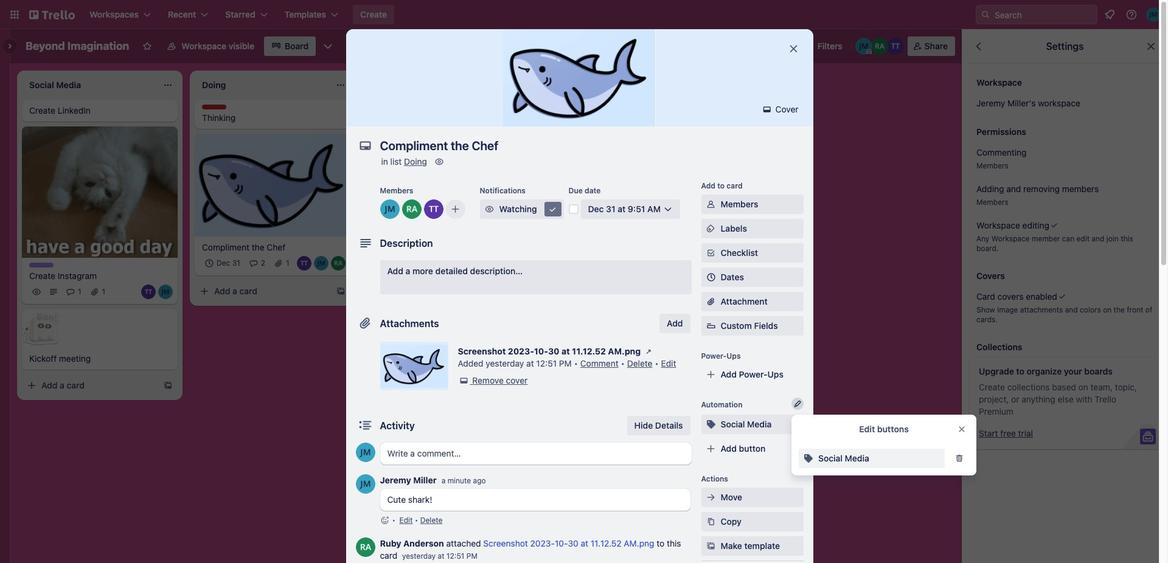 Task type: describe. For each thing, give the bounding box(es) containing it.
card inside to this card
[[380, 551, 398, 561]]

workspace visible button
[[160, 37, 262, 56]]

workspace for workspace visible
[[182, 41, 226, 51]]

a down kickoff meeting
[[60, 381, 64, 391]]

sm image for watching button
[[484, 203, 496, 215]]

permissions
[[977, 127, 1027, 137]]

0 vertical spatial edit link
[[661, 358, 676, 369]]

filters button
[[800, 37, 846, 56]]

0 vertical spatial create from template… image
[[509, 111, 519, 121]]

yesterday at 12:51 pm
[[402, 552, 478, 561]]

0 vertical spatial 11.12.52
[[572, 346, 606, 357]]

31 for dec 31
[[232, 258, 240, 268]]

1 vertical spatial jeremy miller (jeremymiller198) image
[[380, 200, 400, 219]]

jeremy miller's workspace link
[[969, 93, 1161, 114]]

compliment the chef link
[[202, 241, 343, 254]]

premium
[[979, 407, 1014, 417]]

9:51
[[628, 204, 645, 214]]

ruby
[[380, 539, 401, 549]]

fields
[[754, 321, 778, 331]]

0 horizontal spatial 1
[[78, 288, 81, 297]]

jeremy for jeremy miller's workspace
[[977, 98, 1006, 108]]

commenting
[[977, 147, 1027, 158]]

0 horizontal spatial the
[[252, 242, 265, 252]]

create for create linkedin
[[29, 105, 55, 116]]

based
[[1052, 382, 1077, 393]]

Write a comment text field
[[380, 443, 692, 465]]

labels
[[721, 223, 747, 234]]

0 horizontal spatial power-
[[701, 352, 727, 361]]

workspace visible
[[182, 41, 254, 51]]

1 vertical spatial 10-
[[555, 539, 568, 549]]

jeremy miller (jeremymiller198) image inside primary element
[[1147, 7, 1161, 22]]

sm image for move
[[705, 492, 717, 504]]

0 vertical spatial ruby anderson (rubyanderson7) image
[[331, 256, 346, 271]]

1 vertical spatial 11.12.52
[[591, 539, 622, 549]]

dec for dec 31
[[217, 258, 230, 268]]

add reaction image
[[380, 515, 390, 527]]

else
[[1058, 394, 1074, 405]]

1 horizontal spatial ups
[[768, 369, 784, 380]]

1 horizontal spatial pm
[[559, 358, 572, 369]]

1 vertical spatial yesterday
[[402, 552, 436, 561]]

your
[[1064, 366, 1083, 377]]

color: bold red, title: "thoughts" element
[[202, 105, 236, 114]]

0 horizontal spatial terry turtle (terryturtle) image
[[141, 285, 156, 300]]

details
[[655, 421, 683, 431]]

members link
[[701, 195, 804, 214]]

added yesterday at 12:51 pm
[[458, 358, 572, 369]]

star or unstar board image
[[143, 41, 152, 51]]

media for automation
[[747, 419, 772, 430]]

the inside show image attachments and colors on the front of cards.
[[1114, 306, 1125, 315]]

sm image for members link
[[705, 198, 717, 211]]

edit • delete
[[400, 516, 443, 525]]

trello
[[1095, 394, 1117, 405]]

sm image for social media button for edit buttons
[[803, 453, 815, 465]]

1 vertical spatial power-
[[739, 369, 768, 380]]

remove
[[472, 376, 504, 386]]

description
[[380, 238, 433, 249]]

0 horizontal spatial ruby anderson (rubyanderson7) image
[[402, 200, 421, 219]]

members down 'in list doing'
[[380, 186, 413, 195]]

add to card
[[701, 181, 743, 190]]

0 horizontal spatial create from template… image
[[336, 286, 346, 296]]

1 vertical spatial 12:51
[[447, 552, 465, 561]]

cute
[[387, 495, 406, 505]]

minute
[[448, 477, 471, 486]]

due date
[[569, 186, 601, 195]]

linkedin
[[58, 105, 91, 116]]

dates
[[721, 272, 744, 282]]

meeting
[[59, 354, 91, 364]]

create instagram
[[29, 271, 97, 281]]

dec 31 at 9:51 am button
[[581, 200, 680, 219]]

kickoff meeting
[[29, 354, 91, 364]]

sm image for "copy" link
[[705, 516, 717, 528]]

board
[[285, 41, 309, 51]]

kickoff meeting link
[[29, 353, 170, 365]]

workspace inside the any workspace member can edit and join this board.
[[992, 234, 1030, 243]]

custom fields
[[721, 321, 778, 331]]

power-ups
[[701, 352, 741, 361]]

copy link
[[701, 512, 804, 532]]

this inside to this card
[[667, 539, 681, 549]]

to for card
[[718, 181, 725, 190]]

miller's
[[1008, 98, 1036, 108]]

anderson
[[404, 539, 444, 549]]

primary element
[[0, 0, 1169, 29]]

1 vertical spatial add a card button
[[22, 376, 158, 396]]

card down meeting
[[67, 381, 85, 391]]

sm image for make template
[[705, 540, 717, 553]]

free
[[1001, 428, 1016, 439]]

1 vertical spatial delete link
[[420, 516, 443, 525]]

or
[[1012, 394, 1020, 405]]

more
[[413, 266, 433, 276]]

screenshot 2023-10-30 at 11.12.52 am.png
[[458, 346, 641, 357]]

make template link
[[701, 537, 804, 556]]

checklist link
[[701, 243, 804, 263]]

workspace for workspace editing
[[977, 220, 1021, 231]]

1 horizontal spatial terry turtle (terryturtle) image
[[424, 200, 443, 219]]

0 vertical spatial screenshot
[[458, 346, 506, 357]]

1 horizontal spatial terry turtle (terryturtle) image
[[887, 38, 904, 55]]

cute shark!
[[387, 495, 432, 505]]

hide details
[[635, 421, 683, 431]]

doing
[[404, 156, 427, 167]]

can
[[1062, 234, 1075, 243]]

create from template… image
[[163, 381, 173, 391]]

sm image inside the cover link
[[761, 103, 773, 116]]

add a more detailed description…
[[387, 266, 523, 276]]

and inside show image attachments and colors on the front of cards.
[[1065, 306, 1078, 315]]

in list doing
[[381, 156, 427, 167]]

due
[[569, 186, 583, 195]]

comment link
[[580, 358, 619, 369]]

and inside 'adding and removing members members'
[[1007, 184, 1021, 194]]

1 horizontal spatial delete
[[627, 358, 653, 369]]

cover
[[773, 104, 799, 114]]

watching
[[499, 204, 537, 214]]

card up members link
[[727, 181, 743, 190]]

covers
[[998, 292, 1024, 302]]

front
[[1127, 306, 1144, 315]]

custom fields button
[[701, 320, 804, 332]]

1 vertical spatial edit link
[[400, 516, 413, 525]]

Dec 31 checkbox
[[202, 256, 244, 271]]

search image
[[981, 10, 991, 19]]

and inside the any workspace member can edit and join this board.
[[1092, 234, 1105, 243]]

customize views image
[[322, 40, 334, 52]]

0 vertical spatial add a card button
[[195, 282, 331, 301]]

card down dec 31
[[240, 286, 257, 296]]

0 horizontal spatial terry turtle (terryturtle) image
[[297, 256, 312, 271]]

any
[[977, 234, 990, 243]]

social media for edit buttons
[[819, 453, 870, 464]]

0 vertical spatial 2023-
[[508, 346, 534, 357]]

description…
[[470, 266, 523, 276]]

thinking
[[202, 113, 236, 123]]

template
[[745, 541, 780, 551]]

to for organize
[[1017, 366, 1025, 377]]

0 horizontal spatial list
[[390, 156, 402, 167]]

thoughts
[[202, 105, 236, 114]]

1 horizontal spatial 12:51
[[536, 358, 557, 369]]

members
[[1062, 184, 1099, 194]]

thoughts thinking
[[202, 105, 236, 123]]

add inside 'button'
[[667, 318, 683, 329]]

notifications
[[480, 186, 526, 195]]

checklist
[[721, 248, 758, 258]]

labels link
[[701, 219, 804, 239]]

1 horizontal spatial 30
[[568, 539, 579, 549]]

a down dec 31
[[233, 286, 237, 296]]

any workspace member can edit and join this board.
[[977, 234, 1134, 253]]

share
[[925, 41, 948, 51]]

edit
[[1077, 234, 1090, 243]]

make template
[[721, 541, 780, 551]]

activity
[[380, 421, 415, 431]]

attachments
[[380, 318, 439, 329]]

sm image for the labels link
[[705, 223, 717, 235]]

hide
[[635, 421, 653, 431]]

board link
[[264, 37, 316, 56]]

actions
[[701, 475, 728, 484]]



Task type: locate. For each thing, give the bounding box(es) containing it.
0 horizontal spatial social
[[721, 419, 745, 430]]

1 horizontal spatial edit
[[661, 358, 676, 369]]

create inside create instagram link
[[29, 271, 55, 281]]

instagram
[[58, 271, 97, 281]]

open information menu image
[[1126, 9, 1138, 21]]

ups down fields
[[768, 369, 784, 380]]

Board name text field
[[19, 37, 135, 56]]

2 horizontal spatial jeremy miller (jeremymiller198) image
[[1147, 7, 1161, 22]]

create for create instagram
[[29, 271, 55, 281]]

the up 2
[[252, 242, 265, 252]]

edit for edit
[[661, 358, 676, 369]]

terry turtle (terryturtle) image
[[887, 38, 904, 55], [141, 285, 156, 300]]

colors
[[1080, 306, 1101, 315]]

list right in
[[390, 156, 402, 167]]

sm image inside the labels link
[[705, 223, 717, 235]]

0 vertical spatial ups
[[727, 352, 741, 361]]

sm image inside the move link
[[705, 492, 717, 504]]

0 vertical spatial 12:51
[[536, 358, 557, 369]]

1 horizontal spatial add a card button
[[195, 282, 331, 301]]

jeremy up the "cute"
[[380, 475, 411, 486]]

dec inside option
[[217, 258, 230, 268]]

12:51 down screenshot 2023-10-30 at 11.12.52 am.png
[[536, 358, 557, 369]]

cover link
[[758, 100, 806, 119]]

filters
[[818, 41, 843, 51]]

1 down the "instagram"
[[78, 288, 81, 297]]

0 vertical spatial dec
[[588, 204, 604, 214]]

create linkedin
[[29, 105, 91, 116]]

1 vertical spatial automation
[[701, 400, 743, 410]]

ruby anderson (rubyanderson7) image right filters
[[871, 38, 888, 55]]

the left front
[[1114, 306, 1125, 315]]

ruby anderson attached screenshot 2023-10-30 at 11.12.52 am.png
[[380, 539, 655, 549]]

start
[[979, 428, 998, 439]]

1 vertical spatial 30
[[568, 539, 579, 549]]

2 horizontal spatial 1
[[286, 258, 289, 268]]

workspace for workspace
[[977, 77, 1022, 88]]

thinking link
[[202, 112, 343, 124]]

power- down custom
[[701, 352, 727, 361]]

color: purple, title: none image
[[29, 263, 54, 268]]

sm image for social media button for automation
[[705, 419, 717, 431]]

0 horizontal spatial to
[[657, 539, 665, 549]]

screenshot right attached at the bottom of page
[[483, 539, 528, 549]]

ups up add power-ups
[[727, 352, 741, 361]]

power-
[[701, 352, 727, 361], [739, 369, 768, 380]]

another
[[576, 79, 607, 89]]

workspace down workspace editing
[[992, 234, 1030, 243]]

sm image inside checklist link
[[705, 247, 717, 259]]

1 vertical spatial and
[[1092, 234, 1105, 243]]

covers
[[977, 271, 1005, 281]]

1 horizontal spatial the
[[1114, 306, 1125, 315]]

card
[[727, 181, 743, 190], [240, 286, 257, 296], [67, 381, 85, 391], [380, 551, 398, 561]]

screenshot 2023-10-30 at 11.12.52 am.png link
[[483, 539, 655, 549]]

create inside "create linkedin" link
[[29, 105, 55, 116]]

0 horizontal spatial delete
[[420, 516, 443, 525]]

anything
[[1022, 394, 1056, 405]]

1 vertical spatial media
[[845, 453, 870, 464]]

jeremy inside jeremy miller's workspace link
[[977, 98, 1006, 108]]

yesterday up remove cover
[[486, 358, 524, 369]]

add a card for the topmost the add a card button
[[214, 286, 257, 296]]

hide details link
[[627, 416, 690, 436]]

attachments
[[1020, 306, 1063, 315]]

sm image inside "copy" link
[[705, 516, 717, 528]]

pm down screenshot 2023-10-30 at 11.12.52 am.png
[[559, 358, 572, 369]]

show image attachments and colors on the front of cards.
[[977, 306, 1153, 324]]

1 vertical spatial on
[[1079, 382, 1089, 393]]

add a card button down kickoff meeting link
[[22, 376, 158, 396]]

members inside commenting members
[[977, 161, 1009, 170]]

yesterday at 12:51 pm link
[[402, 552, 478, 561]]

jeremy for jeremy miller a minute ago
[[380, 475, 411, 486]]

at inside button
[[618, 204, 626, 214]]

30
[[548, 346, 560, 357], [568, 539, 579, 549]]

power ups image
[[656, 41, 666, 51]]

0 vertical spatial social media button
[[701, 415, 804, 435]]

social media for automation
[[721, 419, 772, 430]]

dec down date
[[588, 204, 604, 214]]

to this card
[[380, 539, 681, 561]]

•
[[415, 516, 418, 525]]

am.png
[[608, 346, 641, 357], [624, 539, 655, 549]]

social media button up button
[[701, 415, 804, 435]]

sm image for automation
[[726, 37, 743, 54]]

sm image inside automation button
[[726, 37, 743, 54]]

0 vertical spatial delete link
[[627, 358, 653, 369]]

start free trial
[[979, 428, 1033, 439]]

1 horizontal spatial media
[[845, 453, 870, 464]]

workspace editing
[[977, 220, 1050, 231]]

card down ruby
[[380, 551, 398, 561]]

to inside to this card
[[657, 539, 665, 549]]

to inside upgrade to organize your boards create collections based on team, topic, project, or anything else with trello premium
[[1017, 366, 1025, 377]]

1 horizontal spatial ruby anderson (rubyanderson7) image
[[871, 38, 888, 55]]

ruby anderson (rubyanderson7) image up description
[[402, 200, 421, 219]]

automation inside button
[[743, 41, 790, 51]]

0 vertical spatial edit
[[661, 358, 676, 369]]

workspace inside button
[[182, 41, 226, 51]]

dec inside button
[[588, 204, 604, 214]]

members inside 'adding and removing members members'
[[977, 198, 1009, 207]]

jeremy miller (jeremymiller198) image
[[1147, 7, 1161, 22], [380, 200, 400, 219], [356, 443, 375, 463]]

jeremy miller (jeremymiller198) image
[[855, 38, 873, 55], [314, 256, 329, 271], [158, 285, 173, 300], [356, 475, 375, 494]]

create from template… image
[[509, 111, 519, 121], [336, 286, 346, 296]]

copy
[[721, 517, 742, 527]]

0 horizontal spatial edit
[[400, 516, 413, 525]]

social media button down edit buttons
[[799, 449, 945, 469]]

1 horizontal spatial jeremy
[[977, 98, 1006, 108]]

social media button for automation
[[701, 415, 804, 435]]

0 horizontal spatial ruby anderson (rubyanderson7) image
[[331, 256, 346, 271]]

cover
[[506, 376, 528, 386]]

social for automation
[[721, 419, 745, 430]]

0 horizontal spatial media
[[747, 419, 772, 430]]

create inside upgrade to organize your boards create collections based on team, topic, project, or anything else with trello premium
[[979, 382, 1005, 393]]

this left make on the bottom of page
[[667, 539, 681, 549]]

terry turtle (terryturtle) image left share button
[[887, 38, 904, 55]]

1 horizontal spatial yesterday
[[486, 358, 524, 369]]

Search field
[[991, 5, 1097, 24]]

automation left 'filters' button
[[743, 41, 790, 51]]

this right 'join'
[[1121, 234, 1134, 243]]

1 horizontal spatial 1
[[102, 288, 105, 297]]

0 vertical spatial this
[[1121, 234, 1134, 243]]

1 horizontal spatial edit link
[[661, 358, 676, 369]]

add a card button down 2
[[195, 282, 331, 301]]

chef
[[267, 242, 286, 252]]

workspace up miller's
[[977, 77, 1022, 88]]

0 vertical spatial 10-
[[534, 346, 548, 357]]

add power-ups
[[721, 369, 784, 380]]

social media down edit buttons
[[819, 453, 870, 464]]

join
[[1107, 234, 1119, 243]]

1 vertical spatial jeremy
[[380, 475, 411, 486]]

members down adding
[[977, 198, 1009, 207]]

1 horizontal spatial social
[[819, 453, 843, 464]]

edit left •
[[400, 516, 413, 525]]

2 horizontal spatial and
[[1092, 234, 1105, 243]]

31 down the compliment the chef
[[232, 258, 240, 268]]

add a card down dec 31
[[214, 286, 257, 296]]

1 horizontal spatial dec
[[588, 204, 604, 214]]

media down edit buttons
[[845, 453, 870, 464]]

on right colors
[[1103, 306, 1112, 315]]

12:51
[[536, 358, 557, 369], [447, 552, 465, 561]]

None text field
[[374, 135, 776, 157]]

1 horizontal spatial to
[[718, 181, 725, 190]]

list
[[609, 79, 621, 89], [390, 156, 402, 167]]

and right adding
[[1007, 184, 1021, 194]]

yesterday
[[486, 358, 524, 369], [402, 552, 436, 561]]

remove cover
[[472, 376, 528, 386]]

31 for dec 31 at 9:51 am
[[606, 204, 616, 214]]

workspace left "visible"
[[182, 41, 226, 51]]

1 vertical spatial 2023-
[[530, 539, 555, 549]]

terry turtle (terryturtle) image down compliment the chef link
[[297, 256, 312, 271]]

create for create
[[360, 9, 387, 19]]

doing link
[[404, 156, 427, 167]]

2 vertical spatial jeremy miller (jeremymiller198) image
[[356, 443, 375, 463]]

power- down power-ups at the bottom
[[739, 369, 768, 380]]

2 vertical spatial to
[[657, 539, 665, 549]]

1 vertical spatial create from template… image
[[336, 286, 346, 296]]

collections
[[977, 342, 1023, 352]]

edit link down the "add" 'button'
[[661, 358, 676, 369]]

1 vertical spatial pm
[[467, 552, 478, 561]]

terry turtle (terryturtle) image down create instagram link
[[141, 285, 156, 300]]

0 vertical spatial jeremy miller (jeremymiller198) image
[[1147, 7, 1161, 22]]

automation down the add power-ups link in the right of the page
[[701, 400, 743, 410]]

1 horizontal spatial ruby anderson (rubyanderson7) image
[[356, 538, 375, 557]]

0 vertical spatial power-
[[701, 352, 727, 361]]

comment
[[580, 358, 619, 369]]

ruby anderson (rubyanderson7) image
[[871, 38, 888, 55], [402, 200, 421, 219]]

sm image inside members link
[[705, 198, 717, 211]]

jeremy up permissions
[[977, 98, 1006, 108]]

0 vertical spatial social media
[[721, 419, 772, 430]]

1 vertical spatial delete
[[420, 516, 443, 525]]

yesterday down anderson
[[402, 552, 436, 561]]

social media button for edit buttons
[[799, 449, 945, 469]]

0 horizontal spatial add a card button
[[22, 376, 158, 396]]

create inside create button
[[360, 9, 387, 19]]

31 left 9:51
[[606, 204, 616, 214]]

edit for edit buttons
[[859, 424, 875, 435]]

attachment button
[[701, 292, 804, 312]]

on inside show image attachments and colors on the front of cards.
[[1103, 306, 1112, 315]]

0 vertical spatial and
[[1007, 184, 1021, 194]]

compliment the chef
[[202, 242, 286, 252]]

ago
[[473, 477, 486, 486]]

pm
[[559, 358, 572, 369], [467, 552, 478, 561]]

with
[[1076, 394, 1093, 405]]

card
[[977, 292, 996, 302]]

automation button
[[726, 37, 797, 56]]

0 horizontal spatial 12:51
[[447, 552, 465, 561]]

0 horizontal spatial yesterday
[[402, 552, 436, 561]]

0 vertical spatial media
[[747, 419, 772, 430]]

beyond
[[26, 40, 65, 52]]

0 vertical spatial to
[[718, 181, 725, 190]]

adding and removing members members
[[977, 184, 1099, 207]]

card covers enabled
[[977, 292, 1058, 302]]

0 horizontal spatial jeremy miller (jeremymiller198) image
[[356, 443, 375, 463]]

on
[[1103, 306, 1112, 315], [1079, 382, 1089, 393]]

dec for dec 31 at 9:51 am
[[588, 204, 604, 214]]

1 vertical spatial add a card
[[41, 381, 85, 391]]

visible
[[229, 41, 254, 51]]

sm image
[[726, 37, 743, 54], [761, 103, 773, 116], [433, 156, 446, 168], [705, 247, 717, 259], [458, 375, 470, 387], [705, 492, 717, 504], [705, 540, 717, 553]]

move
[[721, 492, 743, 503]]

2 vertical spatial and
[[1065, 306, 1078, 315]]

1 vertical spatial screenshot
[[483, 539, 528, 549]]

delete right comment
[[627, 358, 653, 369]]

this
[[1121, 234, 1134, 243], [667, 539, 681, 549]]

31 inside option
[[232, 258, 240, 268]]

edit down the "add" 'button'
[[661, 358, 676, 369]]

sm image for remove cover
[[458, 375, 470, 387]]

and left 'join'
[[1092, 234, 1105, 243]]

2 horizontal spatial edit
[[859, 424, 875, 435]]

1 horizontal spatial add a card
[[214, 286, 257, 296]]

0 vertical spatial am.png
[[608, 346, 641, 357]]

jeremy miller a minute ago
[[380, 475, 486, 486]]

members up labels
[[721, 199, 759, 209]]

1 vertical spatial the
[[1114, 306, 1125, 315]]

a left 'minute'
[[442, 477, 446, 486]]

pm down attached at the bottom of page
[[467, 552, 478, 561]]

0 vertical spatial yesterday
[[486, 358, 524, 369]]

social media up add button
[[721, 419, 772, 430]]

1 down compliment the chef link
[[286, 258, 289, 268]]

settings
[[1047, 41, 1084, 52]]

terry turtle (terryturtle) image left add members to card image
[[424, 200, 443, 219]]

1 vertical spatial list
[[390, 156, 402, 167]]

am
[[648, 204, 661, 214]]

0 horizontal spatial dec
[[217, 258, 230, 268]]

social
[[721, 419, 745, 430], [819, 453, 843, 464]]

0 vertical spatial 31
[[606, 204, 616, 214]]

0 vertical spatial automation
[[743, 41, 790, 51]]

31 inside button
[[606, 204, 616, 214]]

a inside jeremy miller a minute ago
[[442, 477, 446, 486]]

sm image inside make template link
[[705, 540, 717, 553]]

beyond imagination
[[26, 40, 129, 52]]

sm image
[[705, 198, 717, 211], [484, 203, 496, 215], [547, 203, 559, 215], [705, 223, 717, 235], [643, 346, 655, 358], [705, 419, 717, 431], [803, 453, 815, 465], [705, 516, 717, 528]]

automation
[[743, 41, 790, 51], [701, 400, 743, 410]]

social for edit buttons
[[819, 453, 843, 464]]

2 vertical spatial edit
[[400, 516, 413, 525]]

a minute ago link
[[442, 477, 486, 486]]

1 vertical spatial terry turtle (terryturtle) image
[[297, 256, 312, 271]]

1 down create instagram link
[[102, 288, 105, 297]]

list right another on the top of page
[[609, 79, 621, 89]]

delete right •
[[420, 516, 443, 525]]

add a card down kickoff meeting
[[41, 381, 85, 391]]

0 vertical spatial add a card
[[214, 286, 257, 296]]

2 horizontal spatial to
[[1017, 366, 1025, 377]]

delete link right •
[[420, 516, 443, 525]]

1 vertical spatial ruby anderson (rubyanderson7) image
[[402, 200, 421, 219]]

edit for edit • delete
[[400, 516, 413, 525]]

1 vertical spatial am.png
[[624, 539, 655, 549]]

board.
[[977, 244, 999, 253]]

organize
[[1027, 366, 1062, 377]]

0 vertical spatial list
[[609, 79, 621, 89]]

jeremy miller's workspace
[[977, 98, 1081, 108]]

0 horizontal spatial jeremy
[[380, 475, 411, 486]]

screenshot up the added
[[458, 346, 506, 357]]

1 vertical spatial dec
[[217, 258, 230, 268]]

move link
[[701, 488, 804, 508]]

12:51 down attached at the bottom of page
[[447, 552, 465, 561]]

list inside button
[[609, 79, 621, 89]]

add a card for bottommost the add a card button
[[41, 381, 85, 391]]

media
[[747, 419, 772, 430], [845, 453, 870, 464]]

and left colors
[[1065, 306, 1078, 315]]

and
[[1007, 184, 1021, 194], [1092, 234, 1105, 243], [1065, 306, 1078, 315]]

on inside upgrade to organize your boards create collections based on team, topic, project, or anything else with trello premium
[[1079, 382, 1089, 393]]

enabled
[[1026, 292, 1058, 302]]

1 vertical spatial edit
[[859, 424, 875, 435]]

1 horizontal spatial this
[[1121, 234, 1134, 243]]

1 horizontal spatial power-
[[739, 369, 768, 380]]

add a more detailed description… link
[[380, 260, 692, 295]]

add another list
[[557, 79, 621, 89]]

delete link right comment
[[627, 358, 653, 369]]

Mark due date as complete checkbox
[[569, 204, 578, 214]]

shark!
[[408, 495, 432, 505]]

dec down compliment
[[217, 258, 230, 268]]

10-
[[534, 346, 548, 357], [555, 539, 568, 549]]

members down commenting
[[977, 161, 1009, 170]]

close popover image
[[957, 425, 967, 435]]

this inside the any workspace member can edit and join this board.
[[1121, 234, 1134, 243]]

0 vertical spatial social
[[721, 419, 745, 430]]

workspace up any
[[977, 220, 1021, 231]]

members
[[977, 161, 1009, 170], [380, 186, 413, 195], [977, 198, 1009, 207], [721, 199, 759, 209]]

terry turtle (terryturtle) image
[[424, 200, 443, 219], [297, 256, 312, 271]]

ruby anderson (rubyanderson7) image
[[331, 256, 346, 271], [356, 538, 375, 557]]

on up with
[[1079, 382, 1089, 393]]

0 horizontal spatial add a card
[[41, 381, 85, 391]]

edit left buttons
[[859, 424, 875, 435]]

0 vertical spatial 30
[[548, 346, 560, 357]]

0 notifications image
[[1103, 7, 1117, 22]]

add members to card image
[[451, 203, 460, 215]]

back to home image
[[29, 5, 75, 24]]

miller
[[413, 475, 437, 486]]

attachment
[[721, 296, 768, 307]]

create linkedin link
[[29, 105, 170, 117]]

media for edit buttons
[[845, 453, 870, 464]]

0 vertical spatial on
[[1103, 306, 1112, 315]]

boards
[[1085, 366, 1113, 377]]

a
[[406, 266, 410, 276], [233, 286, 237, 296], [60, 381, 64, 391], [442, 477, 446, 486]]

edit link left •
[[400, 516, 413, 525]]

media up button
[[747, 419, 772, 430]]

dec 31
[[217, 258, 240, 268]]

1 vertical spatial ruby anderson (rubyanderson7) image
[[356, 538, 375, 557]]

sm image for checklist
[[705, 247, 717, 259]]

add another list button
[[536, 71, 701, 97]]

a left more
[[406, 266, 410, 276]]



Task type: vqa. For each thing, say whether or not it's contained in the screenshot.
'power-ups' to the top
no



